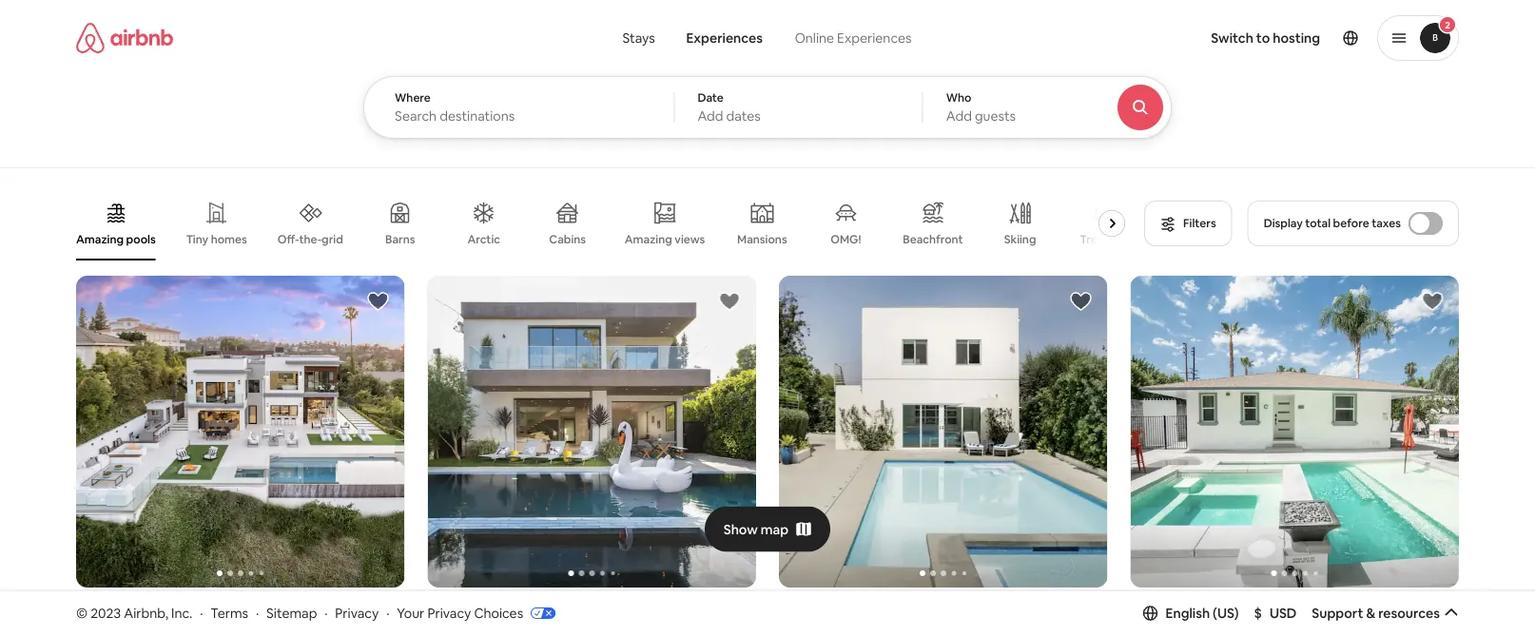 Task type: describe. For each thing, give the bounding box(es) containing it.
4.81 out of 5 average rating image
[[1415, 599, 1459, 618]]

2 add to wishlist: los angeles, california image from the left
[[1421, 290, 1444, 313]]

los for 5.0
[[76, 599, 99, 618]]

support
[[1312, 605, 1363, 622]]

2 angeles, from the left
[[454, 599, 512, 618]]

tiny
[[186, 232, 208, 247]]

add for add dates
[[698, 107, 723, 125]]

profile element
[[958, 0, 1459, 76]]

2 experiences from the left
[[837, 29, 912, 47]]

terms · sitemap · privacy
[[211, 605, 379, 622]]

show
[[724, 521, 758, 538]]

4.81
[[1430, 599, 1459, 618]]

pools
[[126, 232, 156, 247]]

3 · from the left
[[325, 605, 328, 622]]

your privacy choices link
[[397, 605, 556, 623]]

privacy link
[[335, 605, 379, 622]]

homes
[[211, 232, 247, 247]]

online experiences link
[[778, 19, 928, 57]]

who
[[946, 90, 972, 105]]

add for add guests
[[946, 107, 972, 125]]

$
[[1254, 605, 1262, 622]]

airbnb,
[[124, 605, 168, 622]]

Where field
[[395, 107, 643, 125]]

group containing off-the-grid
[[76, 186, 1133, 261]]

date
[[698, 90, 724, 105]]

filters button
[[1144, 201, 1232, 246]]

experiences inside button
[[686, 29, 763, 47]]

views
[[675, 232, 705, 247]]

amazing pools
[[76, 232, 156, 247]]

los for 4.81
[[1130, 599, 1153, 618]]

switch to hosting link
[[1200, 18, 1332, 58]]

inc.
[[171, 605, 192, 622]]

cabins
[[549, 232, 586, 247]]

off-
[[278, 232, 299, 247]]

date add dates
[[698, 90, 761, 125]]

english (us) button
[[1143, 605, 1239, 622]]

switch to hosting
[[1211, 29, 1320, 47]]

amazing for amazing views
[[625, 232, 672, 247]]

beachfront
[[903, 232, 963, 247]]

amazing for amazing pools
[[76, 232, 124, 247]]

tiny homes
[[186, 232, 247, 247]]

5.0 out of 5 average rating image
[[369, 599, 405, 618]]

online experiences
[[795, 29, 912, 47]]

2 add to wishlist: los angeles, california image from the left
[[1070, 290, 1092, 313]]

display
[[1264, 216, 1303, 231]]

los angeles, california for 4.81
[[1130, 599, 1283, 618]]

experiences button
[[671, 19, 778, 57]]

(us)
[[1213, 605, 1239, 622]]

2 button
[[1377, 15, 1459, 61]]

where
[[395, 90, 431, 105]]

display total before taxes
[[1264, 216, 1401, 231]]

california for 4.81
[[1218, 599, 1283, 618]]

skiing
[[1004, 232, 1036, 247]]

none search field containing stays
[[363, 0, 1224, 139]]

2 los angeles, california from the left
[[428, 599, 580, 618]]

show map button
[[705, 507, 831, 552]]

amazing views
[[625, 232, 705, 247]]

5.0
[[384, 599, 405, 618]]



Task type: vqa. For each thing, say whether or not it's contained in the screenshot.
Who Add Guests
yes



Task type: locate. For each thing, give the bounding box(es) containing it.
© 2023 airbnb, inc. ·
[[76, 605, 203, 622]]

3 los from the left
[[1130, 599, 1153, 618]]

hosting
[[1273, 29, 1320, 47]]

support & resources
[[1312, 605, 1440, 622]]

choices
[[474, 605, 523, 622]]

experiences
[[686, 29, 763, 47], [837, 29, 912, 47]]

1 add from the left
[[698, 107, 723, 125]]

None search field
[[363, 0, 1224, 139]]

1 horizontal spatial angeles,
[[454, 599, 512, 618]]

los right your
[[428, 599, 451, 618]]

1 horizontal spatial california
[[515, 599, 580, 618]]

amazing left the "pools"
[[76, 232, 124, 247]]

dates
[[726, 107, 761, 125]]

mansions
[[737, 232, 787, 247]]

barns
[[385, 232, 415, 247]]

0 horizontal spatial add to wishlist: los angeles, california image
[[718, 290, 741, 313]]

the-
[[299, 232, 322, 247]]

1 privacy from the left
[[335, 605, 379, 622]]

2 los from the left
[[428, 599, 451, 618]]

1 experiences from the left
[[686, 29, 763, 47]]

before
[[1333, 216, 1369, 231]]

resources
[[1378, 605, 1440, 622]]

angeles, for 5.0
[[102, 599, 160, 618]]

1 horizontal spatial amazing
[[625, 232, 672, 247]]

0 horizontal spatial california
[[163, 599, 228, 618]]

usd
[[1270, 605, 1297, 622]]

privacy
[[335, 605, 379, 622], [427, 605, 471, 622]]

display total before taxes button
[[1248, 201, 1459, 246]]

california
[[163, 599, 228, 618], [515, 599, 580, 618], [1218, 599, 1283, 618]]

1 add to wishlist: los angeles, california image from the left
[[718, 290, 741, 313]]

add down who
[[946, 107, 972, 125]]

los
[[76, 599, 99, 618], [428, 599, 451, 618], [1130, 599, 1153, 618]]

omg!
[[831, 232, 861, 247]]

2
[[1445, 19, 1450, 31]]

privacy left '5.0'
[[335, 605, 379, 622]]

3 california from the left
[[1218, 599, 1283, 618]]

switch
[[1211, 29, 1253, 47]]

experiences right online
[[837, 29, 912, 47]]

filters
[[1183, 216, 1216, 231]]

1 · from the left
[[200, 605, 203, 622]]

2 horizontal spatial los angeles, california
[[1130, 599, 1283, 618]]

add to wishlist: los angeles, california image down 'barns'
[[367, 290, 389, 313]]

terms
[[211, 605, 248, 622]]

1 horizontal spatial experiences
[[837, 29, 912, 47]]

los angeles, california for 5.0
[[76, 599, 228, 618]]

add inside the who add guests
[[946, 107, 972, 125]]

privacy right your
[[427, 605, 471, 622]]

experiences up date
[[686, 29, 763, 47]]

1 angeles, from the left
[[102, 599, 160, 618]]

support & resources button
[[1312, 605, 1459, 622]]

3 los angeles, california from the left
[[1130, 599, 1283, 618]]

1 los from the left
[[76, 599, 99, 618]]

· left 'privacy' link
[[325, 605, 328, 622]]

sitemap
[[266, 605, 317, 622]]

add to wishlist: los angeles, california image
[[718, 290, 741, 313], [1421, 290, 1444, 313]]

2 add from the left
[[946, 107, 972, 125]]

los left airbnb,
[[76, 599, 99, 618]]

your
[[397, 605, 425, 622]]

experiences tab panel
[[363, 76, 1224, 139]]

3 angeles, from the left
[[1156, 599, 1215, 618]]

1 add to wishlist: los angeles, california image from the left
[[367, 290, 389, 313]]

0 horizontal spatial los angeles, california
[[76, 599, 228, 618]]

2 privacy from the left
[[427, 605, 471, 622]]

grid
[[322, 232, 343, 247]]

sitemap link
[[266, 605, 317, 622]]

total
[[1305, 216, 1331, 231]]

2 horizontal spatial california
[[1218, 599, 1283, 618]]

$ usd
[[1254, 605, 1297, 622]]

2 horizontal spatial los
[[1130, 599, 1153, 618]]

arctic
[[467, 232, 500, 247]]

0 horizontal spatial angeles,
[[102, 599, 160, 618]]

1 california from the left
[[163, 599, 228, 618]]

amazing
[[625, 232, 672, 247], [76, 232, 124, 247]]

0 horizontal spatial amazing
[[76, 232, 124, 247]]

0 horizontal spatial privacy
[[335, 605, 379, 622]]

map
[[761, 521, 789, 538]]

1 horizontal spatial los
[[428, 599, 451, 618]]

1 los angeles, california from the left
[[76, 599, 228, 618]]

· right inc.
[[200, 605, 203, 622]]

guests
[[975, 107, 1016, 125]]

stays
[[622, 29, 655, 47]]

0 horizontal spatial experiences
[[686, 29, 763, 47]]

taxes
[[1372, 216, 1401, 231]]

add down date
[[698, 107, 723, 125]]

los left english at bottom right
[[1130, 599, 1153, 618]]

california for 5.0
[[163, 599, 228, 618]]

add to wishlist: los angeles, california image down trending
[[1070, 290, 1092, 313]]

online
[[795, 29, 834, 47]]

2 california from the left
[[515, 599, 580, 618]]

2 · from the left
[[256, 605, 259, 622]]

english
[[1166, 605, 1210, 622]]

· left your
[[386, 605, 389, 622]]

2023
[[91, 605, 121, 622]]

angeles, for 4.81
[[1156, 599, 1215, 618]]

1 horizontal spatial add to wishlist: los angeles, california image
[[1070, 290, 1092, 313]]

&
[[1366, 605, 1376, 622]]

show map
[[724, 521, 789, 538]]

angeles, right your
[[454, 599, 512, 618]]

©
[[76, 605, 88, 622]]

what can we help you find? tab list
[[607, 19, 778, 57]]

4 · from the left
[[386, 605, 389, 622]]

add inside date add dates
[[698, 107, 723, 125]]

your privacy choices
[[397, 605, 523, 622]]

amazing left views
[[625, 232, 672, 247]]

add
[[698, 107, 723, 125], [946, 107, 972, 125]]

1 horizontal spatial privacy
[[427, 605, 471, 622]]

to
[[1256, 29, 1270, 47]]

0 horizontal spatial add
[[698, 107, 723, 125]]

1 horizontal spatial add to wishlist: los angeles, california image
[[1421, 290, 1444, 313]]

angeles,
[[102, 599, 160, 618], [454, 599, 512, 618], [1156, 599, 1215, 618]]

who add guests
[[946, 90, 1016, 125]]

stays button
[[607, 19, 671, 57]]

1 horizontal spatial los angeles, california
[[428, 599, 580, 618]]

terms link
[[211, 605, 248, 622]]

group
[[76, 186, 1133, 261], [76, 276, 405, 588], [428, 276, 756, 588], [779, 276, 1108, 588], [1130, 276, 1459, 588]]

0 horizontal spatial add to wishlist: los angeles, california image
[[367, 290, 389, 313]]

los angeles, california
[[76, 599, 228, 618], [428, 599, 580, 618], [1130, 599, 1283, 618]]

1 horizontal spatial add
[[946, 107, 972, 125]]

2 horizontal spatial angeles,
[[1156, 599, 1215, 618]]

english (us)
[[1166, 605, 1239, 622]]

0 horizontal spatial los
[[76, 599, 99, 618]]

angeles, left the $
[[1156, 599, 1215, 618]]

angeles, right "©"
[[102, 599, 160, 618]]

·
[[200, 605, 203, 622], [256, 605, 259, 622], [325, 605, 328, 622], [386, 605, 389, 622]]

off-the-grid
[[278, 232, 343, 247]]

add to wishlist: los angeles, california image
[[367, 290, 389, 313], [1070, 290, 1092, 313]]

trending
[[1080, 232, 1128, 247]]

· right terms link at bottom left
[[256, 605, 259, 622]]



